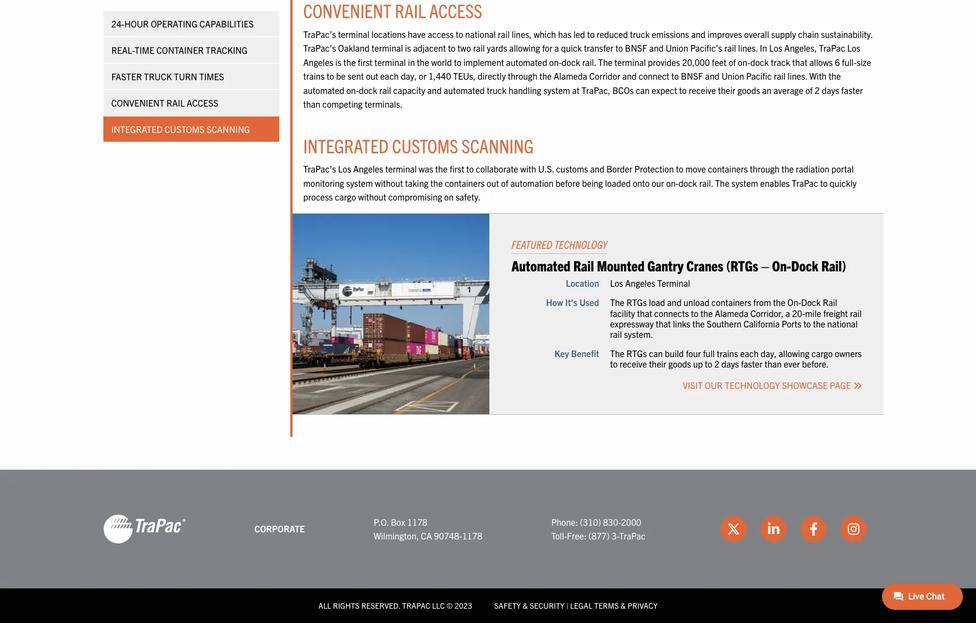 Task type: vqa. For each thing, say whether or not it's contained in the screenshot.
bottom shipping
no



Task type: locate. For each thing, give the bounding box(es) containing it.
0 vertical spatial faster
[[841, 85, 863, 96]]

rtgs for can
[[626, 348, 647, 359]]

solid image
[[853, 381, 862, 390]]

1 horizontal spatial cargo
[[812, 348, 833, 359]]

1 vertical spatial trapac's
[[303, 42, 336, 53]]

1 vertical spatial can
[[649, 348, 663, 359]]

1 horizontal spatial alameda
[[715, 308, 748, 319]]

1 vertical spatial trains
[[717, 348, 738, 359]]

0 horizontal spatial technology
[[554, 238, 607, 251]]

1 vertical spatial allowing
[[779, 348, 810, 359]]

in
[[760, 42, 767, 53]]

can left build
[[649, 348, 663, 359]]

national
[[465, 28, 496, 39], [827, 318, 858, 329]]

1 vertical spatial rail.
[[699, 178, 713, 189]]

ca
[[421, 531, 432, 542]]

rail down facility
[[610, 329, 622, 340]]

trapac's terminal locations have access to national rail lines, which has led to reduced truck emissions and improves overall supply chain sustainability. trapac's oakland terminal is adjacent to two rail yards allowing for a quick transfer to bnsf and union pacific's rail lines. in los angeles, trapac los angeles is the first terminal in the world to implement automated on-dock rail. the terminal provides 20,000 feet of on-dock track that allows 6 full-size trains to be sent out each day, or 1,440 teus, directly through the alameda corridor and connect to bnsf and union pacific rail lines. with the automated on-dock rail capacity and automated truck handling system at trapac, bcos can expect to receive their goods an average of 2 days faster than competing terminals.
[[303, 28, 873, 110]]

to
[[456, 28, 463, 39], [587, 28, 595, 39], [448, 42, 455, 53], [616, 42, 623, 53], [454, 56, 461, 67], [327, 71, 334, 82], [671, 71, 679, 82], [679, 85, 687, 96], [466, 163, 474, 174], [676, 163, 683, 174], [820, 178, 828, 189], [691, 308, 698, 319], [803, 318, 811, 329], [610, 359, 618, 370], [705, 359, 712, 370]]

faster
[[111, 71, 142, 82]]

for
[[542, 42, 552, 53]]

bnsf down "reduced" on the right top of page
[[625, 42, 647, 53]]

portal
[[831, 163, 854, 174]]

0 vertical spatial goods
[[738, 85, 760, 96]]

system left enables at the top of the page
[[731, 178, 758, 189]]

1 & from the left
[[523, 601, 528, 611]]

2 right 'up'
[[714, 359, 719, 370]]

that inside trapac's terminal locations have access to national rail lines, which has led to reduced truck emissions and improves overall supply chain sustainability. trapac's oakland terminal is adjacent to two rail yards allowing for a quick transfer to bnsf and union pacific's rail lines. in los angeles, trapac los angeles is the first terminal in the world to implement automated on-dock rail. the terminal provides 20,000 feet of on-dock track that allows 6 full-size trains to be sent out each day, or 1,440 teus, directly through the alameda corridor and connect to bnsf and union pacific rail lines. with the automated on-dock rail capacity and automated truck handling system at trapac, bcos can expect to receive their goods an average of 2 days faster than competing terminals.
[[792, 56, 807, 67]]

safety
[[494, 601, 521, 611]]

days right full
[[721, 359, 739, 370]]

0 horizontal spatial through
[[508, 71, 537, 82]]

los up monitoring
[[338, 163, 351, 174]]

bnsf down 20,000
[[681, 71, 703, 82]]

can inside trapac's terminal locations have access to national rail lines, which has led to reduced truck emissions and improves overall supply chain sustainability. trapac's oakland terminal is adjacent to two rail yards allowing for a quick transfer to bnsf and union pacific's rail lines. in los angeles, trapac los angeles is the first terminal in the world to implement automated on-dock rail. the terminal provides 20,000 feet of on-dock track that allows 6 full-size trains to be sent out each day, or 1,440 teus, directly through the alameda corridor and connect to bnsf and union pacific rail lines. with the automated on-dock rail capacity and automated truck handling system at trapac, bcos can expect to receive their goods an average of 2 days faster than competing terminals.
[[636, 85, 650, 96]]

rail. inside trapac's los angeles terminal was the first to collaborate with u.s. customs and border protection to move containers through the radiation portal monitoring system without taking the containers out of automation before being loaded onto our on-dock rail. the system enables trapac to quickly process cargo without compromising on safety.
[[699, 178, 713, 189]]

alameda left from
[[715, 308, 748, 319]]

real-
[[111, 45, 135, 56]]

through up handling
[[508, 71, 537, 82]]

allowing down the ports
[[779, 348, 810, 359]]

1 horizontal spatial of
[[729, 56, 736, 67]]

integrated
[[111, 124, 163, 135], [303, 134, 389, 157]]

dock left rail) in the top right of the page
[[791, 256, 818, 274]]

implement
[[463, 56, 504, 67]]

terms
[[594, 601, 619, 611]]

2 horizontal spatial system
[[731, 178, 758, 189]]

each up capacity
[[380, 71, 399, 82]]

than inside 'the rtgs can build four full trains each day, allowing cargo owners to receive their goods up to 2 days faster than ever before.'
[[765, 359, 782, 370]]

faster truck turn times link
[[103, 64, 279, 89]]

1 vertical spatial of
[[805, 85, 813, 96]]

sent
[[348, 71, 364, 82]]

dock
[[562, 56, 580, 67], [750, 56, 769, 67], [359, 85, 377, 96], [679, 178, 697, 189]]

move
[[685, 163, 706, 174]]

rail up location
[[573, 256, 594, 274]]

improves
[[708, 28, 742, 39]]

1 horizontal spatial days
[[822, 85, 839, 96]]

dock left freight
[[801, 297, 821, 308]]

0 horizontal spatial integrated
[[111, 124, 163, 135]]

& right terms
[[621, 601, 626, 611]]

their down system.
[[649, 359, 666, 370]]

0 vertical spatial lines.
[[738, 42, 758, 53]]

p.o.
[[374, 517, 389, 528]]

rail left access
[[166, 97, 185, 108]]

showcase
[[782, 380, 828, 391]]

yards
[[487, 42, 507, 53]]

1 horizontal spatial day,
[[761, 348, 777, 359]]

1 vertical spatial than
[[765, 359, 782, 370]]

trapac's inside trapac's los angeles terminal was the first to collaborate with u.s. customs and border protection to move containers through the radiation portal monitoring system without taking the containers out of automation before being loaded onto our on-dock rail. the system enables trapac to quickly process cargo without compromising on safety.
[[303, 163, 336, 174]]

out inside trapac's los angeles terminal was the first to collaborate with u.s. customs and border protection to move containers through the radiation portal monitoring system without taking the containers out of automation before being loaded onto our on-dock rail. the system enables trapac to quickly process cargo without compromising on safety.
[[487, 178, 499, 189]]

0 vertical spatial technology
[[554, 238, 607, 251]]

1 horizontal spatial &
[[621, 601, 626, 611]]

with
[[809, 71, 827, 82]]

goods
[[738, 85, 760, 96], [668, 359, 691, 370]]

llc
[[432, 601, 445, 611]]

1 vertical spatial each
[[740, 348, 759, 359]]

2 vertical spatial trapac
[[619, 531, 646, 542]]

a inside the rtgs load and unload containers from the on-dock rail facility that connects to the alameda corridor, a 20-mile freight rail expressway that links the southern california ports to the national rail system.
[[786, 308, 790, 319]]

and right load at the right top of page
[[667, 297, 682, 308]]

rtgs left load at the right top of page
[[626, 297, 647, 308]]

cargo down monitoring
[[335, 192, 356, 203]]

2 trapac's from the top
[[303, 42, 336, 53]]

can inside 'the rtgs can build four full trains each day, allowing cargo owners to receive their goods up to 2 days faster than ever before.'
[[649, 348, 663, 359]]

dock inside trapac's los angeles terminal was the first to collaborate with u.s. customs and border protection to move containers through the radiation portal monitoring system without taking the containers out of automation before being loaded onto our on-dock rail. the system enables trapac to quickly process cargo without compromising on safety.
[[679, 178, 697, 189]]

rail
[[498, 28, 510, 39], [473, 42, 485, 53], [724, 42, 736, 53], [774, 71, 786, 82], [379, 85, 391, 96], [850, 308, 862, 319], [610, 329, 622, 340]]

trapac's los angeles terminal was the first to collaborate with u.s. customs and border protection to move containers through the radiation portal monitoring system without taking the containers out of automation before being loaded onto our on-dock rail. the system enables trapac to quickly process cargo without compromising on safety.
[[303, 163, 857, 203]]

of down with
[[805, 85, 813, 96]]

led
[[573, 28, 585, 39]]

system left at
[[543, 85, 570, 96]]

rail. down move
[[699, 178, 713, 189]]

automated down the teus,
[[444, 85, 485, 96]]

0 horizontal spatial faster
[[741, 359, 763, 370]]

phone:
[[551, 517, 578, 528]]

integrated customs scanning up was
[[303, 134, 534, 157]]

faster
[[841, 85, 863, 96], [741, 359, 763, 370]]

is up in
[[405, 42, 411, 53]]

trains right full
[[717, 348, 738, 359]]

0 vertical spatial national
[[465, 28, 496, 39]]

1 horizontal spatial receive
[[689, 85, 716, 96]]

los inside trapac's los angeles terminal was the first to collaborate with u.s. customs and border protection to move containers through the radiation portal monitoring system without taking the containers out of automation before being loaded onto our on-dock rail. the system enables trapac to quickly process cargo without compromising on safety.
[[338, 163, 351, 174]]

a right for
[[554, 42, 559, 53]]

2 vertical spatial containers
[[711, 297, 751, 308]]

1 vertical spatial day,
[[761, 348, 777, 359]]

lines.
[[738, 42, 758, 53], [788, 71, 807, 82]]

rail inside featured technology automated rail mounted gantry cranes (rtgs – on-dock rail)
[[573, 256, 594, 274]]

terminals.
[[365, 99, 403, 110]]

1 horizontal spatial 2
[[815, 85, 820, 96]]

corporate image
[[103, 514, 186, 545]]

automated
[[506, 56, 547, 67], [303, 85, 344, 96], [444, 85, 485, 96]]

0 horizontal spatial customs
[[165, 124, 205, 135]]

through
[[508, 71, 537, 82], [750, 163, 779, 174]]

integrated customs scanning down convenient rail access link
[[111, 124, 250, 135]]

2 rtgs from the top
[[626, 348, 647, 359]]

1 vertical spatial days
[[721, 359, 739, 370]]

customs
[[556, 163, 588, 174]]

on
[[444, 192, 454, 203]]

0 horizontal spatial first
[[358, 56, 372, 67]]

than left competing
[[303, 99, 320, 110]]

0 vertical spatial dock
[[791, 256, 818, 274]]

the
[[343, 56, 356, 67], [417, 56, 429, 67], [539, 71, 552, 82], [829, 71, 841, 82], [435, 163, 448, 174], [782, 163, 794, 174], [430, 178, 443, 189], [773, 297, 785, 308], [701, 308, 713, 319], [692, 318, 705, 329], [813, 318, 825, 329]]

ports
[[782, 318, 801, 329]]

1 horizontal spatial goods
[[738, 85, 760, 96]]

and
[[691, 28, 706, 39], [649, 42, 664, 53], [622, 71, 637, 82], [705, 71, 720, 82], [427, 85, 442, 96], [590, 163, 604, 174], [667, 297, 682, 308]]

key
[[555, 348, 569, 359]]

0 horizontal spatial trapac
[[619, 531, 646, 542]]

can
[[636, 85, 650, 96], [649, 348, 663, 359]]

it's
[[565, 297, 577, 308]]

first
[[358, 56, 372, 67], [450, 163, 464, 174]]

rail right 'two'
[[473, 42, 485, 53]]

p.o. box 1178 wilmington, ca 90748-1178
[[374, 517, 482, 542]]

customs up was
[[392, 134, 458, 157]]

the up the corridor
[[598, 56, 612, 67]]

cargo inside 'the rtgs can build four full trains each day, allowing cargo owners to receive their goods up to 2 days faster than ever before.'
[[812, 348, 833, 359]]

of inside trapac's los angeles terminal was the first to collaborate with u.s. customs and border protection to move containers through the radiation portal monitoring system without taking the containers out of automation before being loaded onto our on-dock rail. the system enables trapac to quickly process cargo without compromising on safety.
[[501, 178, 508, 189]]

terminal down the locations
[[372, 42, 403, 53]]

1 vertical spatial goods
[[668, 359, 691, 370]]

allowing
[[509, 42, 540, 53], [779, 348, 810, 359]]

1 rtgs from the top
[[626, 297, 647, 308]]

supply
[[771, 28, 796, 39]]

location
[[566, 278, 599, 289]]

day, left ever
[[761, 348, 777, 359]]

allowing inside 'the rtgs can build four full trains each day, allowing cargo owners to receive their goods up to 2 days faster than ever before.'
[[779, 348, 810, 359]]

1 vertical spatial without
[[358, 192, 386, 203]]

0 vertical spatial on-
[[772, 256, 791, 274]]

1 vertical spatial trapac
[[792, 178, 818, 189]]

trapac
[[819, 42, 845, 53], [792, 178, 818, 189], [619, 531, 646, 542]]

1 vertical spatial 1178
[[462, 531, 482, 542]]

size
[[857, 56, 871, 67]]

los right in at the top of the page
[[769, 42, 782, 53]]

1 vertical spatial cargo
[[812, 348, 833, 359]]

0 horizontal spatial receive
[[620, 359, 647, 370]]

toll-
[[551, 531, 567, 542]]

automated down for
[[506, 56, 547, 67]]

1 horizontal spatial integrated customs scanning
[[303, 134, 534, 157]]

rtgs inside the rtgs load and unload containers from the on-dock rail facility that connects to the alameda corridor, a 20-mile freight rail expressway that links the southern california ports to the national rail system.
[[626, 297, 647, 308]]

connects
[[654, 308, 689, 319]]

rail right mile
[[823, 297, 837, 308]]

0 horizontal spatial bnsf
[[625, 42, 647, 53]]

through inside trapac's terminal locations have access to national rail lines, which has led to reduced truck emissions and improves overall supply chain sustainability. trapac's oakland terminal is adjacent to two rail yards allowing for a quick transfer to bnsf and union pacific's rail lines. in los angeles, trapac los angeles is the first terminal in the world to implement automated on-dock rail. the terminal provides 20,000 feet of on-dock track that allows 6 full-size trains to be sent out each day, or 1,440 teus, directly through the alameda corridor and connect to bnsf and union pacific rail lines. with the automated on-dock rail capacity and automated truck handling system at trapac, bcos can expect to receive their goods an average of 2 days faster than competing terminals.
[[508, 71, 537, 82]]

1 horizontal spatial than
[[765, 359, 782, 370]]

each inside 'the rtgs can build four full trains each day, allowing cargo owners to receive their goods up to 2 days faster than ever before.'
[[740, 348, 759, 359]]

through inside trapac's los angeles terminal was the first to collaborate with u.s. customs and border protection to move containers through the radiation portal monitoring system without taking the containers out of automation before being loaded onto our on-dock rail. the system enables trapac to quickly process cargo without compromising on safety.
[[750, 163, 779, 174]]

0 horizontal spatial angeles
[[303, 56, 333, 67]]

goods left 'up'
[[668, 359, 691, 370]]

1 horizontal spatial allowing
[[779, 348, 810, 359]]

mile
[[805, 308, 821, 319]]

1 vertical spatial a
[[786, 308, 790, 319]]

safety & security | legal terms & privacy
[[494, 601, 658, 611]]

first up sent
[[358, 56, 372, 67]]

each inside trapac's terminal locations have access to national rail lines, which has led to reduced truck emissions and improves overall supply chain sustainability. trapac's oakland terminal is adjacent to two rail yards allowing for a quick transfer to bnsf and union pacific's rail lines. in los angeles, trapac los angeles is the first terminal in the world to implement automated on-dock rail. the terminal provides 20,000 feet of on-dock track that allows 6 full-size trains to be sent out each day, or 1,440 teus, directly through the alameda corridor and connect to bnsf and union pacific rail lines. with the automated on-dock rail capacity and automated truck handling system at trapac, bcos can expect to receive their goods an average of 2 days faster than competing terminals.
[[380, 71, 399, 82]]

1 horizontal spatial trains
[[717, 348, 738, 359]]

2 inside 'the rtgs can build four full trains each day, allowing cargo owners to receive their goods up to 2 days faster than ever before.'
[[714, 359, 719, 370]]

load
[[649, 297, 665, 308]]

scanning
[[207, 124, 250, 135], [462, 134, 534, 157]]

and up being on the right top
[[590, 163, 604, 174]]

footer
[[0, 470, 976, 623]]

0 vertical spatial trapac's
[[303, 28, 336, 39]]

have
[[408, 28, 426, 39]]

world
[[431, 56, 452, 67]]

their inside 'the rtgs can build four full trains each day, allowing cargo owners to receive their goods up to 2 days faster than ever before.'
[[649, 359, 666, 370]]

1 vertical spatial angeles
[[353, 163, 383, 174]]

2 vertical spatial trapac's
[[303, 163, 336, 174]]

that up system.
[[637, 308, 652, 319]]

owners
[[835, 348, 862, 359]]

0 vertical spatial 1178
[[407, 517, 427, 528]]

national up 'two'
[[465, 28, 496, 39]]

expressway
[[610, 318, 654, 329]]

two
[[458, 42, 471, 53]]

1 horizontal spatial rail
[[573, 256, 594, 274]]

2 inside trapac's terminal locations have access to national rail lines, which has led to reduced truck emissions and improves overall supply chain sustainability. trapac's oakland terminal is adjacent to two rail yards allowing for a quick transfer to bnsf and union pacific's rail lines. in los angeles, trapac los angeles is the first terminal in the world to implement automated on-dock rail. the terminal provides 20,000 feet of on-dock track that allows 6 full-size trains to be sent out each day, or 1,440 teus, directly through the alameda corridor and connect to bnsf and union pacific rail lines. with the automated on-dock rail capacity and automated truck handling system at trapac, bcos can expect to receive their goods an average of 2 days faster than competing terminals.
[[815, 85, 820, 96]]

hour
[[124, 18, 149, 29]]

trapac down 2000 in the bottom of the page
[[619, 531, 646, 542]]

1 trapac's from the top
[[303, 28, 336, 39]]

0 vertical spatial truck
[[630, 28, 650, 39]]

containers right move
[[708, 163, 748, 174]]

trapac down the radiation
[[792, 178, 818, 189]]

visit our technology showcase page link
[[683, 380, 862, 391]]

0 vertical spatial rail.
[[582, 56, 596, 67]]

0 horizontal spatial a
[[554, 42, 559, 53]]

lines. left in at the top of the page
[[738, 42, 758, 53]]

rtgs inside 'the rtgs can build four full trains each day, allowing cargo owners to receive their goods up to 2 days faster than ever before.'
[[626, 348, 647, 359]]

0 horizontal spatial than
[[303, 99, 320, 110]]

0 horizontal spatial rail
[[166, 97, 185, 108]]

to up expect in the right top of the page
[[671, 71, 679, 82]]

3 trapac's from the top
[[303, 163, 336, 174]]

scanning inside the integrated customs scanning link
[[207, 124, 250, 135]]

alameda inside trapac's terminal locations have access to national rail lines, which has led to reduced truck emissions and improves overall supply chain sustainability. trapac's oakland terminal is adjacent to two rail yards allowing for a quick transfer to bnsf and union pacific's rail lines. in los angeles, trapac los angeles is the first terminal in the world to implement automated on-dock rail. the terminal provides 20,000 feet of on-dock track that allows 6 full-size trains to be sent out each day, or 1,440 teus, directly through the alameda corridor and connect to bnsf and union pacific rail lines. with the automated on-dock rail capacity and automated truck handling system at trapac, bcos can expect to receive their goods an average of 2 days faster than competing terminals.
[[554, 71, 587, 82]]

of down collaborate
[[501, 178, 508, 189]]

alameda
[[554, 71, 587, 82], [715, 308, 748, 319]]

protection
[[634, 163, 674, 174]]

a inside trapac's terminal locations have access to national rail lines, which has led to reduced truck emissions and improves overall supply chain sustainability. trapac's oakland terminal is adjacent to two rail yards allowing for a quick transfer to bnsf and union pacific's rail lines. in los angeles, trapac los angeles is the first terminal in the world to implement automated on-dock rail. the terminal provides 20,000 feet of on-dock track that allows 6 full-size trains to be sent out each day, or 1,440 teus, directly through the alameda corridor and connect to bnsf and union pacific rail lines. with the automated on-dock rail capacity and automated truck handling system at trapac, bcos can expect to receive their goods an average of 2 days faster than competing terminals.
[[554, 42, 559, 53]]

1 vertical spatial union
[[722, 71, 744, 82]]

and up pacific's
[[691, 28, 706, 39]]

without left compromising
[[358, 192, 386, 203]]

the left enables at the top of the page
[[715, 178, 729, 189]]

alameda up at
[[554, 71, 587, 82]]

our
[[652, 178, 664, 189]]

receive inside trapac's terminal locations have access to national rail lines, which has led to reduced truck emissions and improves overall supply chain sustainability. trapac's oakland terminal is adjacent to two rail yards allowing for a quick transfer to bnsf and union pacific's rail lines. in los angeles, trapac los angeles is the first terminal in the world to implement automated on-dock rail. the terminal provides 20,000 feet of on-dock track that allows 6 full-size trains to be sent out each day, or 1,440 teus, directly through the alameda corridor and connect to bnsf and union pacific rail lines. with the automated on-dock rail capacity and automated truck handling system at trapac, bcos can expect to receive their goods an average of 2 days faster than competing terminals.
[[689, 85, 716, 96]]

to up 'two'
[[456, 28, 463, 39]]

automated down be
[[303, 85, 344, 96]]

first inside trapac's terminal locations have access to national rail lines, which has led to reduced truck emissions and improves overall supply chain sustainability. trapac's oakland terminal is adjacent to two rail yards allowing for a quick transfer to bnsf and union pacific's rail lines. in los angeles, trapac los angeles is the first terminal in the world to implement automated on-dock rail. the terminal provides 20,000 feet of on-dock track that allows 6 full-size trains to be sent out each day, or 1,440 teus, directly through the alameda corridor and connect to bnsf and union pacific rail lines. with the automated on-dock rail capacity and automated truck handling system at trapac, bcos can expect to receive their goods an average of 2 days faster than competing terminals.
[[358, 56, 372, 67]]

first inside trapac's los angeles terminal was the first to collaborate with u.s. customs and border protection to move containers through the radiation portal monitoring system without taking the containers out of automation before being loaded onto our on-dock rail. the system enables trapac to quickly process cargo without compromising on safety.
[[450, 163, 464, 174]]

1 horizontal spatial is
[[405, 42, 411, 53]]

southern
[[707, 318, 742, 329]]

0 horizontal spatial goods
[[668, 359, 691, 370]]

system right monitoring
[[346, 178, 373, 189]]

the inside 'the rtgs can build four full trains each day, allowing cargo owners to receive their goods up to 2 days faster than ever before.'
[[610, 348, 624, 359]]

rail inside the rtgs load and unload containers from the on-dock rail facility that connects to the alameda corridor, a 20-mile freight rail expressway that links the southern california ports to the national rail system.
[[823, 297, 837, 308]]

that down angeles,
[[792, 56, 807, 67]]

full
[[703, 348, 715, 359]]

0 vertical spatial cargo
[[335, 192, 356, 203]]

1178
[[407, 517, 427, 528], [462, 531, 482, 542]]

convenient
[[111, 97, 164, 108]]

or
[[419, 71, 426, 82]]

0 horizontal spatial that
[[637, 308, 652, 319]]

0 vertical spatial can
[[636, 85, 650, 96]]

reserved.
[[361, 601, 400, 611]]

an
[[762, 85, 772, 96]]

trapac inside trapac's los angeles terminal was the first to collaborate with u.s. customs and border protection to move containers through the radiation portal monitoring system without taking the containers out of automation before being loaded onto our on-dock rail. the system enables trapac to quickly process cargo without compromising on safety.
[[792, 178, 818, 189]]

allowing down lines,
[[509, 42, 540, 53]]

on- right – in the right of the page
[[772, 256, 791, 274]]

convenient rail access
[[111, 97, 218, 108]]

containers inside the rtgs load and unload containers from the on-dock rail facility that connects to the alameda corridor, a 20-mile freight rail expressway that links the southern california ports to the national rail system.
[[711, 297, 751, 308]]

1 vertical spatial containers
[[445, 178, 485, 189]]

0 horizontal spatial of
[[501, 178, 508, 189]]

rail. down transfer
[[582, 56, 596, 67]]

technology inside featured technology automated rail mounted gantry cranes (rtgs – on-dock rail)
[[554, 238, 607, 251]]

0 vertical spatial bnsf
[[625, 42, 647, 53]]

is up be
[[335, 56, 341, 67]]

2 horizontal spatial rail
[[823, 297, 837, 308]]

national inside the rtgs load and unload containers from the on-dock rail facility that connects to the alameda corridor, a 20-mile freight rail expressway that links the southern california ports to the national rail system.
[[827, 318, 858, 329]]

on- inside featured technology automated rail mounted gantry cranes (rtgs – on-dock rail)
[[772, 256, 791, 274]]

trapac's for trapac's los angeles terminal was the first to collaborate with u.s. customs and border protection to move containers through the radiation portal monitoring system without taking the containers out of automation before being loaded onto our on-dock rail. the system enables trapac to quickly process cargo without compromising on safety.
[[303, 163, 336, 174]]

0 vertical spatial day,
[[401, 71, 417, 82]]

each
[[380, 71, 399, 82], [740, 348, 759, 359]]

through up enables at the top of the page
[[750, 163, 779, 174]]

can down connect
[[636, 85, 650, 96]]

real-time container tracking link
[[103, 37, 279, 63]]

that left links
[[656, 318, 671, 329]]

1 horizontal spatial out
[[487, 178, 499, 189]]

access
[[428, 28, 454, 39]]

2 horizontal spatial that
[[792, 56, 807, 67]]

capacity
[[393, 85, 425, 96]]

and up bcos
[[622, 71, 637, 82]]

union
[[666, 42, 688, 53], [722, 71, 744, 82]]

rail up terminals.
[[379, 85, 391, 96]]

2 vertical spatial of
[[501, 178, 508, 189]]

0 horizontal spatial truck
[[487, 85, 507, 96]]

0 vertical spatial their
[[718, 85, 735, 96]]

border
[[606, 163, 632, 174]]

security
[[530, 601, 565, 611]]

scanning down access
[[207, 124, 250, 135]]

1 horizontal spatial angeles
[[353, 163, 383, 174]]

rtgs down system.
[[626, 348, 647, 359]]

0 vertical spatial out
[[366, 71, 378, 82]]

containers up southern
[[711, 297, 751, 308]]

has
[[558, 28, 571, 39]]

and inside trapac's los angeles terminal was the first to collaborate with u.s. customs and border protection to move containers through the radiation portal monitoring system without taking the containers out of automation before being loaded onto our on-dock rail. the system enables trapac to quickly process cargo without compromising on safety.
[[590, 163, 604, 174]]

to right the ports
[[803, 318, 811, 329]]

customs down convenient rail access link
[[165, 124, 205, 135]]

1 vertical spatial lines.
[[788, 71, 807, 82]]

from
[[753, 297, 771, 308]]

1 horizontal spatial national
[[827, 318, 858, 329]]

1178 up ca
[[407, 517, 427, 528]]

trapac inside trapac's terminal locations have access to national rail lines, which has led to reduced truck emissions and improves overall supply chain sustainability. trapac's oakland terminal is adjacent to two rail yards allowing for a quick transfer to bnsf and union pacific's rail lines. in los angeles, trapac los angeles is the first terminal in the world to implement automated on-dock rail. the terminal provides 20,000 feet of on-dock track that allows 6 full-size trains to be sent out each day, or 1,440 teus, directly through the alameda corridor and connect to bnsf and union pacific rail lines. with the automated on-dock rail capacity and automated truck handling system at trapac, bcos can expect to receive their goods an average of 2 days faster than competing terminals.
[[819, 42, 845, 53]]

their down feet
[[718, 85, 735, 96]]

how it's used
[[546, 297, 599, 308]]

day, left or
[[401, 71, 417, 82]]

corridor,
[[750, 308, 784, 319]]

a left 20-
[[786, 308, 790, 319]]

on-
[[772, 256, 791, 274], [787, 297, 801, 308]]

0 horizontal spatial scanning
[[207, 124, 250, 135]]

0 vertical spatial receive
[[689, 85, 716, 96]]

1 horizontal spatial bnsf
[[681, 71, 703, 82]]

on- inside the rtgs load and unload containers from the on-dock rail facility that connects to the alameda corridor, a 20-mile freight rail expressway that links the southern california ports to the national rail system.
[[787, 297, 801, 308]]

2
[[815, 85, 820, 96], [714, 359, 719, 370]]

1 vertical spatial rtgs
[[626, 348, 647, 359]]

1 horizontal spatial faster
[[841, 85, 863, 96]]

to left be
[[327, 71, 334, 82]]

2 horizontal spatial trapac
[[819, 42, 845, 53]]

first up on
[[450, 163, 464, 174]]

2 down with
[[815, 85, 820, 96]]

on-
[[549, 56, 562, 67], [738, 56, 750, 67], [346, 85, 359, 96], [666, 178, 679, 189]]

days down with
[[822, 85, 839, 96]]

goods down pacific
[[738, 85, 760, 96]]

0 vertical spatial than
[[303, 99, 320, 110]]

1 vertical spatial 2
[[714, 359, 719, 370]]

0 vertical spatial 2
[[815, 85, 820, 96]]

0 horizontal spatial out
[[366, 71, 378, 82]]

all rights reserved. trapac llc © 2023
[[318, 601, 472, 611]]

1 vertical spatial their
[[649, 359, 666, 370]]



Task type: describe. For each thing, give the bounding box(es) containing it.
allowing inside trapac's terminal locations have access to national rail lines, which has led to reduced truck emissions and improves overall supply chain sustainability. trapac's oakland terminal is adjacent to two rail yards allowing for a quick transfer to bnsf and union pacific's rail lines. in los angeles, trapac los angeles is the first terminal in the world to implement automated on-dock rail. the terminal provides 20,000 feet of on-dock track that allows 6 full-size trains to be sent out each day, or 1,440 teus, directly through the alameda corridor and connect to bnsf and union pacific rail lines. with the automated on-dock rail capacity and automated truck handling system at trapac, bcos can expect to receive their goods an average of 2 days faster than competing terminals.
[[509, 42, 540, 53]]

collaborate
[[476, 163, 518, 174]]

u.s.
[[538, 163, 554, 174]]

terminal inside trapac's los angeles terminal was the first to collaborate with u.s. customs and border protection to move containers through the radiation portal monitoring system without taking the containers out of automation before being loaded onto our on-dock rail. the system enables trapac to quickly process cargo without compromising on safety.
[[385, 163, 417, 174]]

to right led
[[587, 28, 595, 39]]

privacy
[[628, 601, 658, 611]]

terminal
[[657, 278, 690, 289]]

dock inside featured technology automated rail mounted gantry cranes (rtgs – on-dock rail)
[[791, 256, 818, 274]]

system inside trapac's terminal locations have access to national rail lines, which has led to reduced truck emissions and improves overall supply chain sustainability. trapac's oakland terminal is adjacent to two rail yards allowing for a quick transfer to bnsf and union pacific's rail lines. in los angeles, trapac los angeles is the first terminal in the world to implement automated on-dock rail. the terminal provides 20,000 feet of on-dock track that allows 6 full-size trains to be sent out each day, or 1,440 teus, directly through the alameda corridor and connect to bnsf and union pacific rail lines. with the automated on-dock rail capacity and automated truck handling system at trapac, bcos can expect to receive their goods an average of 2 days faster than competing terminals.
[[543, 85, 570, 96]]

connect
[[639, 71, 669, 82]]

2 horizontal spatial automated
[[506, 56, 547, 67]]

box
[[391, 517, 405, 528]]

6
[[835, 56, 840, 67]]

safety.
[[456, 192, 481, 203]]

before
[[556, 178, 580, 189]]

lines,
[[512, 28, 532, 39]]

overall
[[744, 28, 769, 39]]

the rtgs can build four full trains each day, allowing cargo owners to receive their goods up to 2 days faster than ever before.
[[610, 348, 862, 370]]

oakland
[[338, 42, 370, 53]]

corridor
[[589, 71, 620, 82]]

to down 'two'
[[454, 56, 461, 67]]

los up full-
[[847, 42, 860, 53]]

faster inside trapac's terminal locations have access to national rail lines, which has led to reduced truck emissions and improves overall supply chain sustainability. trapac's oakland terminal is adjacent to two rail yards allowing for a quick transfer to bnsf and union pacific's rail lines. in los angeles, trapac los angeles is the first terminal in the world to implement automated on-dock rail. the terminal provides 20,000 feet of on-dock track that allows 6 full-size trains to be sent out each day, or 1,440 teus, directly through the alameda corridor and connect to bnsf and union pacific rail lines. with the automated on-dock rail capacity and automated truck handling system at trapac, bcos can expect to receive their goods an average of 2 days faster than competing terminals.
[[841, 85, 863, 96]]

onto
[[633, 178, 650, 189]]

times
[[199, 71, 224, 82]]

corporate
[[254, 524, 305, 535]]

0 horizontal spatial automated
[[303, 85, 344, 96]]

los down the mounted
[[610, 278, 623, 289]]

sustainability.
[[821, 28, 873, 39]]

on- down for
[[549, 56, 562, 67]]

faster inside 'the rtgs can build four full trains each day, allowing cargo owners to receive their goods up to 2 days faster than ever before.'
[[741, 359, 763, 370]]

up
[[693, 359, 703, 370]]

0 horizontal spatial lines.
[[738, 42, 758, 53]]

1 horizontal spatial truck
[[630, 28, 650, 39]]

the inside trapac's terminal locations have access to national rail lines, which has led to reduced truck emissions and improves overall supply chain sustainability. trapac's oakland terminal is adjacent to two rail yards allowing for a quick transfer to bnsf and union pacific's rail lines. in los angeles, trapac los angeles is the first terminal in the world to implement automated on-dock rail. the terminal provides 20,000 feet of on-dock track that allows 6 full-size trains to be sent out each day, or 1,440 teus, directly through the alameda corridor and connect to bnsf and union pacific rail lines. with the automated on-dock rail capacity and automated truck handling system at trapac, bcos can expect to receive their goods an average of 2 days faster than competing terminals.
[[598, 56, 612, 67]]

day, inside trapac's terminal locations have access to national rail lines, which has led to reduced truck emissions and improves overall supply chain sustainability. trapac's oakland terminal is adjacent to two rail yards allowing for a quick transfer to bnsf and union pacific's rail lines. in los angeles, trapac los angeles is the first terminal in the world to implement automated on-dock rail. the terminal provides 20,000 feet of on-dock track that allows 6 full-size trains to be sent out each day, or 1,440 teus, directly through the alameda corridor and connect to bnsf and union pacific rail lines. with the automated on-dock rail capacity and automated truck handling system at trapac, bcos can expect to receive their goods an average of 2 days faster than competing terminals.
[[401, 71, 417, 82]]

container
[[156, 45, 204, 56]]

to right 'up'
[[705, 359, 712, 370]]

receive inside 'the rtgs can build four full trains each day, allowing cargo owners to receive their goods up to 2 days faster than ever before.'
[[620, 359, 647, 370]]

phone: (310) 830-2000 toll-free: (877) 3-trapac
[[551, 517, 646, 542]]

(rtgs
[[726, 256, 758, 274]]

to right expect in the right top of the page
[[679, 85, 687, 96]]

1 horizontal spatial that
[[656, 318, 671, 329]]

legal
[[570, 601, 592, 611]]

trapac
[[402, 601, 430, 611]]

1 horizontal spatial union
[[722, 71, 744, 82]]

days inside 'the rtgs can build four full trains each day, allowing cargo owners to receive their goods up to 2 days faster than ever before.'
[[721, 359, 739, 370]]

1 vertical spatial technology
[[725, 380, 780, 391]]

alameda inside the rtgs load and unload containers from the on-dock rail facility that connects to the alameda corridor, a 20-mile freight rail expressway that links the southern california ports to the national rail system.
[[715, 308, 748, 319]]

angeles inside trapac's terminal locations have access to national rail lines, which has led to reduced truck emissions and improves overall supply chain sustainability. trapac's oakland terminal is adjacent to two rail yards allowing for a quick transfer to bnsf and union pacific's rail lines. in los angeles, trapac los angeles is the first terminal in the world to implement automated on-dock rail. the terminal provides 20,000 feet of on-dock track that allows 6 full-size trains to be sent out each day, or 1,440 teus, directly through the alameda corridor and connect to bnsf and union pacific rail lines. with the automated on-dock rail capacity and automated truck handling system at trapac, bcos can expect to receive their goods an average of 2 days faster than competing terminals.
[[303, 56, 333, 67]]

national inside trapac's terminal locations have access to national rail lines, which has led to reduced truck emissions and improves overall supply chain sustainability. trapac's oakland terminal is adjacent to two rail yards allowing for a quick transfer to bnsf and union pacific's rail lines. in los angeles, trapac los angeles is the first terminal in the world to implement automated on-dock rail. the terminal provides 20,000 feet of on-dock track that allows 6 full-size trains to be sent out each day, or 1,440 teus, directly through the alameda corridor and connect to bnsf and union pacific rail lines. with the automated on-dock rail capacity and automated truck handling system at trapac, bcos can expect to receive their goods an average of 2 days faster than competing terminals.
[[465, 28, 496, 39]]

feet
[[712, 56, 727, 67]]

the inside the rtgs load and unload containers from the on-dock rail facility that connects to the alameda corridor, a 20-mile freight rail expressway that links the southern california ports to the national rail system.
[[610, 297, 624, 308]]

on- down sent
[[346, 85, 359, 96]]

goods inside 'the rtgs can build four full trains each day, allowing cargo owners to receive their goods up to 2 days faster than ever before.'
[[668, 359, 691, 370]]

3-
[[612, 531, 619, 542]]

0 vertical spatial containers
[[708, 163, 748, 174]]

trains inside trapac's terminal locations have access to national rail lines, which has led to reduced truck emissions and improves overall supply chain sustainability. trapac's oakland terminal is adjacent to two rail yards allowing for a quick transfer to bnsf and union pacific's rail lines. in los angeles, trapac los angeles is the first terminal in the world to implement automated on-dock rail. the terminal provides 20,000 feet of on-dock track that allows 6 full-size trains to be sent out each day, or 1,440 teus, directly through the alameda corridor and connect to bnsf and union pacific rail lines. with the automated on-dock rail capacity and automated truck handling system at trapac, bcos can expect to receive their goods an average of 2 days faster than competing terminals.
[[303, 71, 325, 82]]

legal terms & privacy link
[[570, 601, 658, 611]]

facility
[[610, 308, 635, 319]]

0 horizontal spatial integrated customs scanning
[[111, 124, 250, 135]]

safety & security link
[[494, 601, 565, 611]]

page
[[830, 380, 851, 391]]

day, inside 'the rtgs can build four full trains each day, allowing cargo owners to receive their goods up to 2 days faster than ever before.'
[[761, 348, 777, 359]]

1 vertical spatial is
[[335, 56, 341, 67]]

all
[[318, 601, 331, 611]]

used
[[579, 297, 599, 308]]

quick
[[561, 42, 582, 53]]

tracking
[[206, 45, 248, 56]]

days inside trapac's terminal locations have access to national rail lines, which has led to reduced truck emissions and improves overall supply chain sustainability. trapac's oakland terminal is adjacent to two rail yards allowing for a quick transfer to bnsf and union pacific's rail lines. in los angeles, trapac los angeles is the first terminal in the world to implement automated on-dock rail. the terminal provides 20,000 feet of on-dock track that allows 6 full-size trains to be sent out each day, or 1,440 teus, directly through the alameda corridor and connect to bnsf and union pacific rail lines. with the automated on-dock rail capacity and automated truck handling system at trapac, bcos can expect to receive their goods an average of 2 days faster than competing terminals.
[[822, 85, 839, 96]]

trains inside 'the rtgs can build four full trains each day, allowing cargo owners to receive their goods up to 2 days faster than ever before.'
[[717, 348, 738, 359]]

0 horizontal spatial 1178
[[407, 517, 427, 528]]

1 horizontal spatial customs
[[392, 134, 458, 157]]

and down 1,440
[[427, 85, 442, 96]]

freight
[[823, 308, 848, 319]]

their inside trapac's terminal locations have access to national rail lines, which has led to reduced truck emissions and improves overall supply chain sustainability. trapac's oakland terminal is adjacent to two rail yards allowing for a quick transfer to bnsf and union pacific's rail lines. in los angeles, trapac los angeles is the first terminal in the world to implement automated on-dock rail. the terminal provides 20,000 feet of on-dock track that allows 6 full-size trains to be sent out each day, or 1,440 teus, directly through the alameda corridor and connect to bnsf and union pacific rail lines. with the automated on-dock rail capacity and automated truck handling system at trapac, bcos can expect to receive their goods an average of 2 days faster than competing terminals.
[[718, 85, 735, 96]]

directly
[[478, 71, 506, 82]]

the rtgs load and unload containers from the on-dock rail facility that connects to the alameda corridor, a 20-mile freight rail expressway that links the southern california ports to the national rail system.
[[610, 297, 862, 340]]

to down "reduced" on the right top of page
[[616, 42, 623, 53]]

1 horizontal spatial automated
[[444, 85, 485, 96]]

goods inside trapac's terminal locations have access to national rail lines, which has led to reduced truck emissions and improves overall supply chain sustainability. trapac's oakland terminal is adjacent to two rail yards allowing for a quick transfer to bnsf and union pacific's rail lines. in los angeles, trapac los angeles is the first terminal in the world to implement automated on-dock rail. the terminal provides 20,000 feet of on-dock track that allows 6 full-size trains to be sent out each day, or 1,440 teus, directly through the alameda corridor and connect to bnsf and union pacific rail lines. with the automated on-dock rail capacity and automated truck handling system at trapac, bcos can expect to receive their goods an average of 2 days faster than competing terminals.
[[738, 85, 760, 96]]

24-
[[111, 18, 124, 29]]

0 horizontal spatial system
[[346, 178, 373, 189]]

trapac's for trapac's terminal locations have access to national rail lines, which has led to reduced truck emissions and improves overall supply chain sustainability. trapac's oakland terminal is adjacent to two rail yards allowing for a quick transfer to bnsf and union pacific's rail lines. in los angeles, trapac los angeles is the first terminal in the world to implement automated on-dock rail. the terminal provides 20,000 feet of on-dock track that allows 6 full-size trains to be sent out each day, or 1,440 teus, directly through the alameda corridor and connect to bnsf and union pacific rail lines. with the automated on-dock rail capacity and automated truck handling system at trapac, bcos can expect to receive their goods an average of 2 days faster than competing terminals.
[[303, 28, 336, 39]]

teus,
[[453, 71, 476, 82]]

trapac inside phone: (310) 830-2000 toll-free: (877) 3-trapac
[[619, 531, 646, 542]]

terminal up connect
[[614, 56, 646, 67]]

terminal left in
[[374, 56, 406, 67]]

0 horizontal spatial union
[[666, 42, 688, 53]]

24-hour operating capabilities link
[[103, 11, 279, 36]]

1 horizontal spatial integrated
[[303, 134, 389, 157]]

to right benefit
[[610, 359, 618, 370]]

rail up yards
[[498, 28, 510, 39]]

1 horizontal spatial 1178
[[462, 531, 482, 542]]

rail)
[[821, 256, 846, 274]]

cranes
[[686, 256, 723, 274]]

1 vertical spatial bnsf
[[681, 71, 703, 82]]

radiation
[[796, 163, 829, 174]]

0 vertical spatial of
[[729, 56, 736, 67]]

turn
[[174, 71, 197, 82]]

adjacent
[[413, 42, 446, 53]]

key benefit
[[555, 348, 599, 359]]

links
[[673, 318, 690, 329]]

1 horizontal spatial scanning
[[462, 134, 534, 157]]

dock down quick at the right of page
[[562, 56, 580, 67]]

reduced
[[597, 28, 628, 39]]

2 vertical spatial angeles
[[625, 278, 655, 289]]

on- up pacific
[[738, 56, 750, 67]]

|
[[566, 601, 568, 611]]

and down feet
[[705, 71, 720, 82]]

20,000
[[682, 56, 710, 67]]

to right links
[[691, 308, 698, 319]]

benefit
[[571, 348, 599, 359]]

dock inside the rtgs load and unload containers from the on-dock rail facility that connects to the alameda corridor, a 20-mile freight rail expressway that links the southern california ports to the national rail system.
[[801, 297, 821, 308]]

truck
[[144, 71, 172, 82]]

to left 'two'
[[448, 42, 455, 53]]

terminal up oakland
[[338, 28, 369, 39]]

provides
[[648, 56, 680, 67]]

dock up pacific
[[750, 56, 769, 67]]

rail down track
[[774, 71, 786, 82]]

wilmington,
[[374, 531, 419, 542]]

rail right freight
[[850, 308, 862, 319]]

pacific's
[[690, 42, 722, 53]]

visit our technology showcase page
[[683, 380, 853, 391]]

the inside trapac's los angeles terminal was the first to collaborate with u.s. customs and border protection to move containers through the radiation portal monitoring system without taking the containers out of automation before being loaded onto our on-dock rail. the system enables trapac to quickly process cargo without compromising on safety.
[[715, 178, 729, 189]]

to down the radiation
[[820, 178, 828, 189]]

monitoring
[[303, 178, 344, 189]]

track
[[771, 56, 790, 67]]

(310)
[[580, 517, 601, 528]]

footer containing p.o. box 1178
[[0, 470, 976, 623]]

full-
[[842, 56, 857, 67]]

24-hour operating capabilities
[[111, 18, 254, 29]]

ever
[[784, 359, 800, 370]]

which
[[534, 28, 556, 39]]

build
[[665, 348, 684, 359]]

and up provides
[[649, 42, 664, 53]]

four
[[686, 348, 701, 359]]

average
[[774, 85, 803, 96]]

enables
[[760, 178, 790, 189]]

2 & from the left
[[621, 601, 626, 611]]

rights
[[333, 601, 360, 611]]

than inside trapac's terminal locations have access to national rail lines, which has led to reduced truck emissions and improves overall supply chain sustainability. trapac's oakland terminal is adjacent to two rail yards allowing for a quick transfer to bnsf and union pacific's rail lines. in los angeles, trapac los angeles is the first terminal in the world to implement automated on-dock rail. the terminal provides 20,000 feet of on-dock track that allows 6 full-size trains to be sent out each day, or 1,440 teus, directly through the alameda corridor and connect to bnsf and union pacific rail lines. with the automated on-dock rail capacity and automated truck handling system at trapac, bcos can expect to receive their goods an average of 2 days faster than competing terminals.
[[303, 99, 320, 110]]

on- inside trapac's los angeles terminal was the first to collaborate with u.s. customs and border protection to move containers through the radiation portal monitoring system without taking the containers out of automation before being loaded onto our on-dock rail. the system enables trapac to quickly process cargo without compromising on safety.
[[666, 178, 679, 189]]

to left move
[[676, 163, 683, 174]]

featured
[[511, 238, 552, 251]]

gantry
[[647, 256, 684, 274]]

being
[[582, 178, 603, 189]]

dock down sent
[[359, 85, 377, 96]]

90748-
[[434, 531, 462, 542]]

rail. inside trapac's terminal locations have access to national rail lines, which has led to reduced truck emissions and improves overall supply chain sustainability. trapac's oakland terminal is adjacent to two rail yards allowing for a quick transfer to bnsf and union pacific's rail lines. in los angeles, trapac los angeles is the first terminal in the world to implement automated on-dock rail. the terminal provides 20,000 feet of on-dock track that allows 6 full-size trains to be sent out each day, or 1,440 teus, directly through the alameda corridor and connect to bnsf and union pacific rail lines. with the automated on-dock rail capacity and automated truck handling system at trapac, bcos can expect to receive their goods an average of 2 days faster than competing terminals.
[[582, 56, 596, 67]]

©
[[447, 601, 453, 611]]

rail down improves at the right of the page
[[724, 42, 736, 53]]

featured technology automated rail mounted gantry cranes (rtgs – on-dock rail)
[[511, 238, 846, 274]]

and inside the rtgs load and unload containers from the on-dock rail facility that connects to the alameda corridor, a 20-mile freight rail expressway that links the southern california ports to the national rail system.
[[667, 297, 682, 308]]

to left collaborate
[[466, 163, 474, 174]]

0 vertical spatial without
[[375, 178, 403, 189]]

angeles inside trapac's los angeles terminal was the first to collaborate with u.s. customs and border protection to move containers through the radiation portal monitoring system without taking the containers out of automation before being loaded onto our on-dock rail. the system enables trapac to quickly process cargo without compromising on safety.
[[353, 163, 383, 174]]

rtgs for load
[[626, 297, 647, 308]]

out inside trapac's terminal locations have access to national rail lines, which has led to reduced truck emissions and improves overall supply chain sustainability. trapac's oakland terminal is adjacent to two rail yards allowing for a quick transfer to bnsf and union pacific's rail lines. in los angeles, trapac los angeles is the first terminal in the world to implement automated on-dock rail. the terminal provides 20,000 feet of on-dock track that allows 6 full-size trains to be sent out each day, or 1,440 teus, directly through the alameda corridor and connect to bnsf and union pacific rail lines. with the automated on-dock rail capacity and automated truck handling system at trapac, bcos can expect to receive their goods an average of 2 days faster than competing terminals.
[[366, 71, 378, 82]]

in
[[408, 56, 415, 67]]

before.
[[802, 359, 829, 370]]

automation
[[510, 178, 554, 189]]

cargo inside trapac's los angeles terminal was the first to collaborate with u.s. customs and border protection to move containers through the radiation portal monitoring system without taking the containers out of automation before being loaded onto our on-dock rail. the system enables trapac to quickly process cargo without compromising on safety.
[[335, 192, 356, 203]]

quickly
[[830, 178, 857, 189]]

chain
[[798, 28, 819, 39]]



